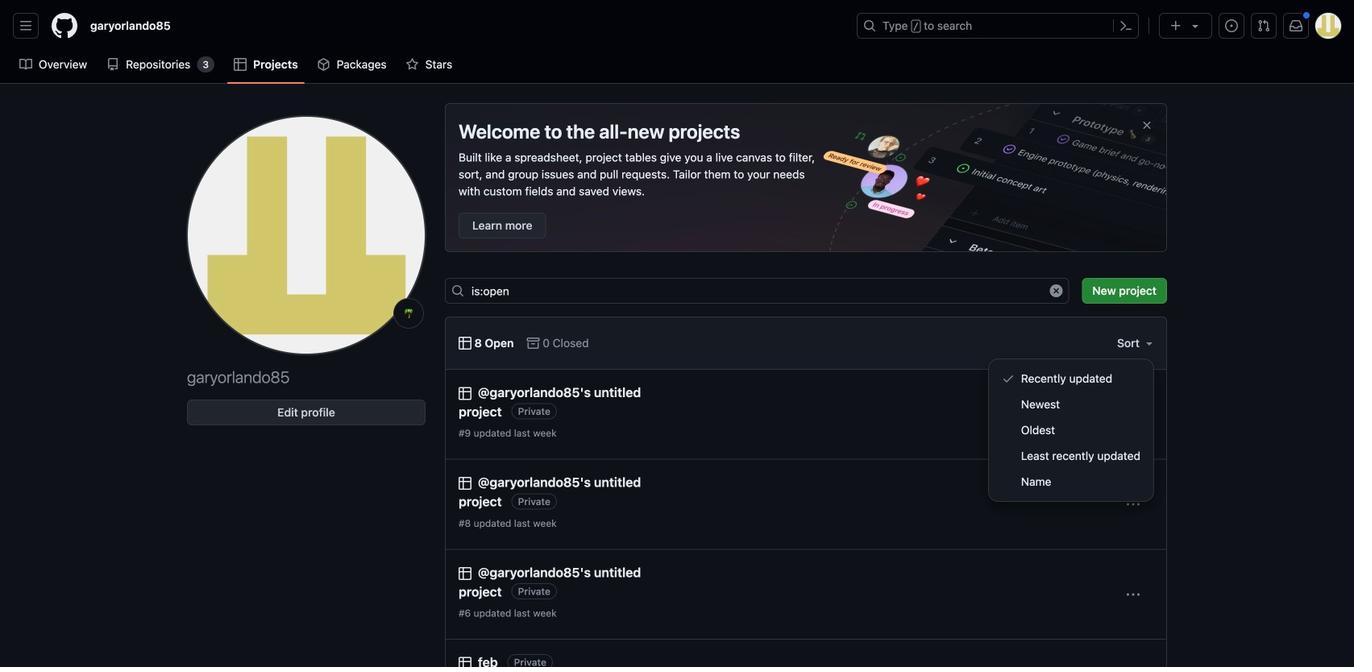 Task type: vqa. For each thing, say whether or not it's contained in the screenshot.
1st table image from the bottom
yes



Task type: describe. For each thing, give the bounding box(es) containing it.
search image
[[451, 285, 464, 297]]

archive image
[[527, 337, 540, 350]]

Search all projects text field
[[445, 278, 1069, 304]]

change your avatar image
[[187, 116, 426, 355]]

notifications image
[[1290, 19, 1303, 32]]

book image
[[19, 58, 32, 71]]

2 table image from the top
[[459, 387, 472, 400]]

homepage image
[[52, 13, 77, 39]]

triangle down image
[[1189, 19, 1202, 32]]



Task type: locate. For each thing, give the bounding box(es) containing it.
issue opened image
[[1225, 19, 1238, 32]]

1 kebab horizontal image from the top
[[1127, 499, 1140, 512]]

plus image
[[1170, 19, 1183, 32]]

1 table image from the top
[[459, 337, 472, 350]]

kebab horizontal image
[[1127, 499, 1140, 512], [1127, 589, 1140, 602]]

1 vertical spatial table image
[[459, 387, 472, 400]]

1 vertical spatial kebab horizontal image
[[1127, 589, 1140, 602]]

0 vertical spatial kebab horizontal image
[[1127, 499, 1140, 512]]

table image
[[459, 337, 472, 350], [459, 387, 472, 400]]

2 kebab horizontal image from the top
[[1127, 589, 1140, 602]]

triangle down image
[[1143, 337, 1156, 350]]

clear image
[[1050, 285, 1063, 297]]

package image
[[317, 58, 330, 71]]

command palette image
[[1120, 19, 1133, 32]]

git pull request image
[[1257, 19, 1270, 32]]

menu
[[989, 360, 1154, 501]]

0 vertical spatial table image
[[459, 337, 472, 350]]

table image
[[234, 58, 247, 71], [459, 477, 472, 490], [459, 567, 472, 580], [459, 658, 472, 667]]

close image
[[1141, 119, 1154, 132]]

repo image
[[107, 58, 119, 71]]

star image
[[406, 58, 419, 71]]



